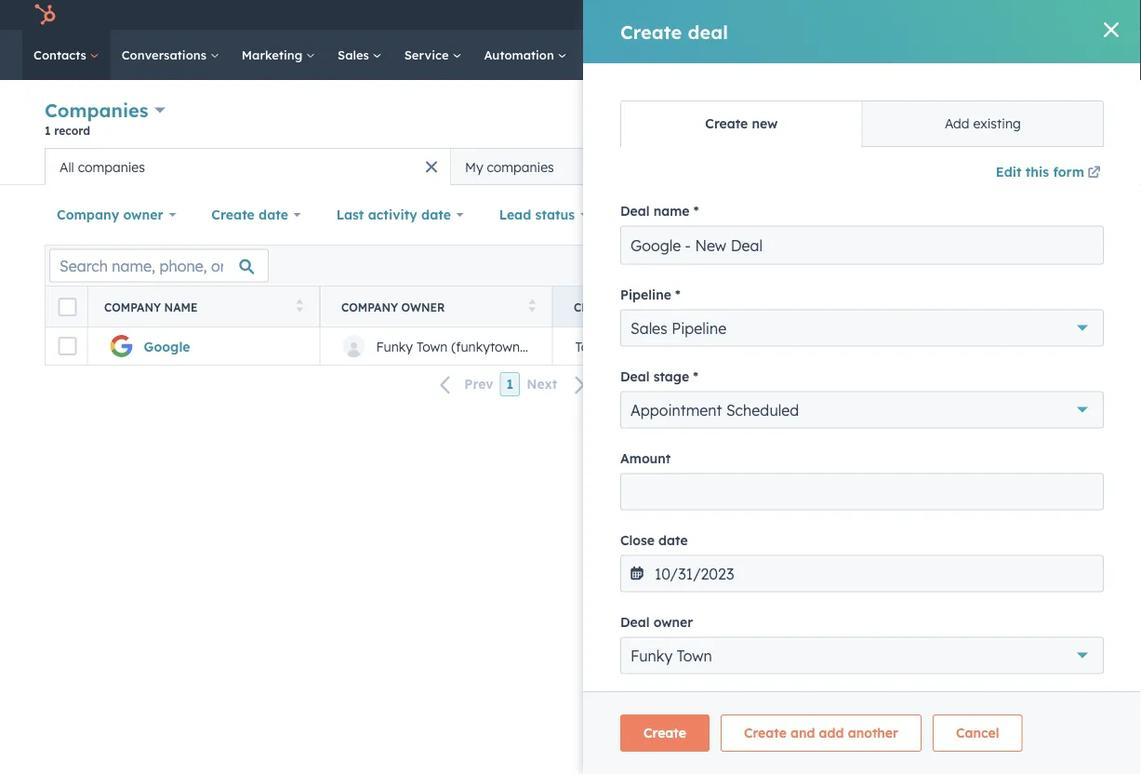Task type: vqa. For each thing, say whether or not it's contained in the screenshot.
Marketplaces image
yes



Task type: describe. For each thing, give the bounding box(es) containing it.
da
[[1129, 300, 1141, 314]]

contacts (1) button
[[847, 107, 1078, 157]]

phone
[[807, 300, 847, 314]]

contact)
[[878, 194, 934, 211]]

descending sort. press to sort ascending. element
[[761, 299, 768, 315]]

company name
[[104, 300, 198, 314]]

press to sort. element for phone number
[[994, 299, 1001, 315]]

track the revenue opportunities associated with this record.
[[866, 404, 1060, 443]]

conversations link
[[110, 30, 231, 80]]

activity
[[368, 207, 418, 223]]

all views
[[1028, 158, 1085, 174]]

advanced
[[643, 207, 707, 223]]

(sample
[[977, 172, 1030, 188]]

menu containing funky
[[746, 0, 1119, 30]]

Search HubSpot search field
[[880, 39, 1108, 71]]

companies for all companies
[[78, 159, 145, 175]]

service link
[[393, 30, 473, 80]]

+ for 2nd + add button from the bottom of the page
[[1085, 124, 1093, 140]]

quality
[[745, 111, 793, 127]]

create date (mdt)
[[574, 300, 686, 314]]

sales link
[[327, 30, 393, 80]]

with for track
[[866, 670, 892, 686]]

25
[[610, 376, 624, 392]]

edit columns button
[[1001, 254, 1092, 278]]

company up funky
[[341, 300, 398, 314]]

collect and track payments associated with this company using hubspot payments.
[[866, 648, 1105, 709]]

funky
[[1058, 7, 1089, 22]]

customer
[[926, 526, 983, 542]]

company inside collect and track payments associated with this company using hubspot payments.
[[921, 670, 978, 686]]

requests
[[987, 526, 1039, 542]]

filters
[[711, 207, 749, 223]]

descending sort. press to sort ascending. image
[[761, 299, 768, 312]]

2 date from the left
[[422, 207, 451, 223]]

record for 1 record
[[54, 123, 90, 137]]

save button
[[862, 679, 940, 716]]

contacts
[[976, 305, 1032, 321]]

sales
[[338, 47, 373, 62]]

with for customer
[[866, 548, 892, 565]]

contacts (1)
[[888, 124, 967, 140]]

brian halligan (sample contact) link
[[878, 172, 1030, 211]]

create for create date
[[211, 207, 255, 223]]

1 date from the left
[[259, 207, 288, 223]]

8:38
[[632, 338, 657, 354]]

service
[[404, 47, 453, 62]]

edit columns
[[1013, 259, 1080, 273]]

press to sort. image for phone number
[[994, 299, 1001, 312]]

last activity da
[[1039, 300, 1141, 314]]

companies
[[45, 99, 148, 122]]

2 -- from the left
[[1041, 338, 1051, 354]]

at for ceo
[[904, 219, 915, 232]]

marketplaces image
[[897, 8, 913, 25]]

help image
[[936, 8, 953, 25]]

track the customer requests associated with this record.
[[866, 526, 1110, 565]]

record for view record
[[898, 732, 940, 748]]

data quality button
[[677, 101, 794, 138]]

funky town (funkytownclown1@gmail.com)
[[376, 338, 642, 354]]

last for last activity da
[[1039, 300, 1067, 314]]

funky town (funkytownclown1@gmail.com) button
[[320, 327, 642, 365]]

all for all companies
[[60, 159, 74, 175]]

views
[[1048, 158, 1085, 174]]

associated for track the customer requests associated with this record.
[[1043, 526, 1110, 542]]

activity
[[1071, 300, 1126, 314]]

record. for revenue
[[992, 426, 1034, 443]]

funky town image
[[1037, 7, 1054, 23]]

hubspot
[[1019, 670, 1073, 686]]

track for track the customer requests associated with this record.
[[866, 526, 899, 542]]

last activity date button
[[324, 196, 476, 234]]

import button
[[898, 105, 967, 134]]

companies button
[[45, 97, 166, 124]]

all companies
[[60, 159, 145, 175]]

phone number
[[807, 300, 900, 314]]

1 horizontal spatial owner
[[402, 300, 445, 314]]

view record link
[[862, 732, 940, 748]]

25 per page
[[610, 376, 688, 392]]

pagination navigation
[[429, 372, 598, 397]]

2 vertical spatial google
[[144, 338, 190, 354]]

lead status button
[[487, 196, 600, 234]]

name
[[164, 300, 198, 314]]

(funkytownclown1@gmail.com)
[[451, 338, 642, 354]]

close image
[[1104, 22, 1119, 37]]

town
[[417, 338, 448, 354]]

create company button
[[978, 105, 1097, 134]]

associated up -- button
[[902, 305, 972, 321]]

notifications button
[[991, 0, 1022, 30]]

last for last activity date
[[336, 207, 364, 223]]

upgrade image
[[759, 8, 776, 25]]

create company
[[994, 113, 1081, 127]]

actions
[[821, 113, 860, 127]]

using
[[982, 670, 1015, 686]]

create date button
[[199, 196, 313, 234]]

contacts for contacts (1)
[[888, 124, 946, 140]]

funky
[[376, 338, 413, 354]]

actions button
[[805, 105, 887, 134]]

marketplaces button
[[886, 0, 925, 30]]

(0)
[[753, 207, 771, 223]]

cancel button
[[951, 679, 1041, 716]]

google link
[[144, 338, 190, 354]]

1 press to sort. element from the left
[[296, 299, 303, 315]]

opportunities
[[978, 404, 1060, 420]]

view record
[[862, 732, 940, 748]]

Search name, phone, or domain search field
[[49, 249, 269, 282]]

data
[[709, 111, 741, 127]]

calling icon image
[[858, 7, 874, 24]]

0 vertical spatial google
[[885, 20, 951, 43]]

create date
[[211, 207, 288, 223]]

conversations
[[122, 47, 210, 62]]

payments
[[973, 648, 1035, 664]]

marketing
[[242, 47, 306, 62]]

25 per page button
[[598, 366, 712, 403]]

at for today
[[616, 338, 629, 354]]

this for track
[[895, 670, 917, 686]]

settings image
[[967, 8, 984, 25]]



Task type: locate. For each thing, give the bounding box(es) containing it.
+ add for 2nd + add button from the top
[[1085, 486, 1123, 502]]

the left revenue
[[903, 404, 922, 420]]

1 horizontal spatial companies
[[487, 159, 554, 175]]

1 horizontal spatial press to sort. image
[[529, 299, 536, 312]]

with inside track the customer requests associated with this record.
[[866, 548, 892, 565]]

contacts left (1)
[[888, 124, 946, 140]]

view for view record
[[862, 732, 894, 748]]

2 + add button from the top
[[1085, 483, 1123, 506]]

record
[[54, 123, 90, 137], [898, 732, 940, 748]]

+ add button
[[1085, 121, 1123, 143], [1085, 483, 1123, 506]]

1 horizontal spatial company owner
[[341, 300, 445, 314]]

0 horizontal spatial --
[[808, 338, 818, 354]]

reporting
[[590, 47, 653, 62]]

1 vertical spatial record
[[898, 732, 940, 748]]

associated right requests
[[1043, 526, 1110, 542]]

(mdt)
[[653, 300, 686, 314]]

owner up town
[[402, 300, 445, 314]]

ceo at google
[[878, 219, 956, 232]]

1 inside button
[[507, 376, 514, 392]]

create for create date (mdt)
[[574, 300, 617, 314]]

1 track from the top
[[866, 404, 899, 420]]

this for revenue
[[966, 426, 988, 443]]

2 press to sort. element from the left
[[529, 299, 536, 315]]

with inside track the revenue opportunities associated with this record.
[[937, 426, 962, 443]]

0 horizontal spatial record
[[54, 123, 90, 137]]

this inside collect and track payments associated with this company using hubspot payments.
[[895, 670, 917, 686]]

associated inside track the customer requests associated with this record.
[[1043, 526, 1110, 542]]

company inside popup button
[[57, 207, 119, 223]]

collect
[[866, 648, 908, 664]]

3 press to sort. image from the left
[[994, 299, 1001, 312]]

this for customer
[[895, 548, 917, 565]]

0 horizontal spatial contacts
[[33, 47, 90, 62]]

-- down last activity da
[[1041, 338, 1051, 354]]

1 + add from the top
[[1085, 124, 1123, 140]]

companies banner
[[45, 95, 1097, 148]]

record. inside track the customer requests associated with this record.
[[921, 548, 963, 565]]

(1)
[[950, 124, 967, 140]]

+ for 2nd + add button from the top
[[1085, 486, 1093, 502]]

automation
[[484, 47, 558, 62]]

1 vertical spatial owner
[[402, 300, 445, 314]]

1 horizontal spatial --
[[1041, 338, 1051, 354]]

record down companies
[[54, 123, 90, 137]]

2 add from the top
[[1097, 486, 1123, 502]]

1 horizontal spatial press to sort. element
[[529, 299, 536, 315]]

with
[[937, 426, 962, 443], [866, 548, 892, 565], [866, 670, 892, 686]]

date right activity
[[422, 207, 451, 223]]

1 record
[[45, 123, 90, 137]]

phone: --
[[878, 263, 933, 279]]

2 horizontal spatial create
[[994, 113, 1029, 127]]

1 right prev
[[507, 376, 514, 392]]

owner inside company owner popup button
[[123, 207, 163, 223]]

1 horizontal spatial all
[[1028, 158, 1044, 174]]

0 vertical spatial this
[[966, 426, 988, 443]]

1 inside companies banner
[[45, 123, 51, 137]]

0 horizontal spatial at
[[616, 338, 629, 354]]

1 down companies
[[45, 123, 51, 137]]

today at 8:38 am
[[575, 338, 681, 354]]

0 vertical spatial view
[[866, 305, 898, 321]]

2 all from the left
[[60, 159, 74, 175]]

1 horizontal spatial company
[[1032, 113, 1081, 127]]

last activity date
[[336, 207, 451, 223]]

1 vertical spatial contacts
[[888, 124, 946, 140]]

companies for my companies
[[487, 159, 554, 175]]

search image
[[1102, 48, 1115, 61]]

1 the from the top
[[903, 404, 922, 420]]

advanced filters (0)
[[643, 207, 771, 223]]

record down "payments."
[[898, 732, 940, 748]]

1 vertical spatial company owner
[[341, 300, 445, 314]]

funky button
[[1026, 0, 1117, 30]]

company down track
[[921, 670, 978, 686]]

save
[[886, 689, 917, 706]]

1 vertical spatial +
[[1085, 486, 1093, 502]]

ceo
[[878, 219, 901, 232]]

company inside button
[[1032, 113, 1081, 127]]

with for revenue
[[937, 426, 962, 443]]

companies inside my companies button
[[487, 159, 554, 175]]

create right (1)
[[994, 113, 1029, 127]]

all left views
[[1028, 158, 1044, 174]]

all for all views
[[1028, 158, 1044, 174]]

1 horizontal spatial 1
[[507, 376, 514, 392]]

companies right my
[[487, 159, 554, 175]]

0 vertical spatial + add
[[1085, 124, 1123, 140]]

owner up search name, phone, or domain search field
[[123, 207, 163, 223]]

2 vertical spatial this
[[895, 670, 917, 686]]

create down all companies button on the top left of the page
[[211, 207, 255, 223]]

1 vertical spatial + add button
[[1085, 483, 1123, 506]]

1 companies from the left
[[78, 159, 145, 175]]

at right ceo
[[904, 219, 915, 232]]

+ add for 2nd + add button from the bottom of the page
[[1085, 124, 1123, 140]]

payments.
[[866, 693, 930, 709]]

revenue
[[926, 404, 974, 420]]

calling icon button
[[850, 3, 882, 27]]

0 vertical spatial + add button
[[1085, 121, 1123, 143]]

this inside track the revenue opportunities associated with this record.
[[966, 426, 988, 443]]

0 horizontal spatial company
[[921, 670, 978, 686]]

1 horizontal spatial contacts
[[888, 124, 946, 140]]

0 vertical spatial create
[[994, 113, 1029, 127]]

contacts
[[33, 47, 90, 62], [888, 124, 946, 140]]

1 for 1 record
[[45, 123, 51, 137]]

company owner down all companies
[[57, 207, 163, 223]]

status
[[535, 207, 575, 223]]

menu
[[746, 0, 1119, 30]]

0 vertical spatial with
[[937, 426, 962, 443]]

0 horizontal spatial 1
[[45, 123, 51, 137]]

brian
[[878, 172, 914, 188]]

next button
[[520, 372, 598, 397]]

0 horizontal spatial press to sort. image
[[296, 299, 303, 312]]

0 vertical spatial at
[[904, 219, 915, 232]]

associated inside collect and track payments associated with this company using hubspot payments.
[[1038, 648, 1105, 664]]

track inside track the revenue opportunities associated with this record.
[[866, 404, 899, 420]]

-
[[923, 263, 928, 279], [928, 263, 933, 279], [808, 338, 813, 354], [813, 338, 818, 354], [1041, 338, 1046, 354], [1046, 338, 1051, 354]]

track for track the revenue opportunities associated with this record.
[[866, 404, 899, 420]]

view associated contacts
[[866, 305, 1032, 321]]

last inside popup button
[[336, 207, 364, 223]]

lead
[[499, 207, 531, 223]]

edit
[[1013, 259, 1033, 273]]

data quality
[[709, 111, 793, 127]]

2 press to sort. image from the left
[[529, 299, 536, 312]]

1 vertical spatial track
[[866, 526, 899, 542]]

1 horizontal spatial at
[[904, 219, 915, 232]]

create for create company
[[994, 113, 1029, 127]]

companies
[[78, 159, 145, 175], [487, 159, 554, 175]]

per
[[628, 376, 650, 392]]

page
[[654, 376, 688, 392]]

import
[[913, 113, 951, 127]]

the
[[903, 404, 922, 420], [903, 526, 922, 542]]

1 vertical spatial 1
[[507, 376, 514, 392]]

the inside track the customer requests associated with this record.
[[903, 526, 922, 542]]

record. for customer
[[921, 548, 963, 565]]

0 vertical spatial owner
[[123, 207, 163, 223]]

the for revenue
[[903, 404, 922, 420]]

last
[[336, 207, 364, 223], [1039, 300, 1067, 314]]

1 horizontal spatial last
[[1039, 300, 1067, 314]]

contacts for contacts
[[33, 47, 90, 62]]

1 vertical spatial last
[[1039, 300, 1067, 314]]

all inside button
[[60, 159, 74, 175]]

associated up hubspot
[[1038, 648, 1105, 664]]

0 horizontal spatial date
[[259, 207, 288, 223]]

the left customer
[[903, 526, 922, 542]]

automation link
[[473, 30, 578, 80]]

lead status
[[499, 207, 575, 223]]

2 + from the top
[[1085, 486, 1093, 502]]

2 the from the top
[[903, 526, 922, 542]]

0 vertical spatial 1
[[45, 123, 51, 137]]

export button
[[930, 254, 990, 278]]

company left name
[[104, 300, 161, 314]]

press to sort. image for company owner
[[529, 299, 536, 312]]

columns
[[1037, 259, 1080, 273]]

associated inside track the revenue opportunities associated with this record.
[[866, 426, 933, 443]]

view associated contacts link
[[866, 302, 1032, 324]]

date down all companies button on the top left of the page
[[259, 207, 288, 223]]

0 horizontal spatial press to sort. element
[[296, 299, 303, 315]]

my companies button
[[451, 148, 857, 185]]

record inside companies banner
[[54, 123, 90, 137]]

create inside create date popup button
[[211, 207, 255, 223]]

0 vertical spatial the
[[903, 404, 922, 420]]

0 vertical spatial company
[[1032, 113, 1081, 127]]

0 horizontal spatial last
[[336, 207, 364, 223]]

2 horizontal spatial press to sort. image
[[994, 299, 1001, 312]]

last down 'columns'
[[1039, 300, 1067, 314]]

track left customer
[[866, 526, 899, 542]]

0 horizontal spatial create
[[211, 207, 255, 223]]

brian halligan (sample contact)
[[878, 172, 1030, 211]]

notifications image
[[998, 8, 1015, 25]]

view up -- button
[[866, 305, 898, 321]]

company owner inside company owner popup button
[[57, 207, 163, 223]]

all down 1 record
[[60, 159, 74, 175]]

1 + add button from the top
[[1085, 121, 1123, 143]]

owner
[[123, 207, 163, 223], [402, 300, 445, 314]]

0 vertical spatial company owner
[[57, 207, 163, 223]]

0 vertical spatial record
[[54, 123, 90, 137]]

0 vertical spatial +
[[1085, 124, 1093, 140]]

2 vertical spatial with
[[866, 670, 892, 686]]

1 horizontal spatial create
[[574, 300, 617, 314]]

0 vertical spatial last
[[336, 207, 364, 223]]

at left 8:38
[[616, 338, 629, 354]]

companies up company owner popup button
[[78, 159, 145, 175]]

this inside track the customer requests associated with this record.
[[895, 548, 917, 565]]

0 horizontal spatial companies
[[78, 159, 145, 175]]

all
[[1028, 158, 1044, 174], [60, 159, 74, 175]]

google
[[885, 20, 951, 43], [919, 219, 956, 232], [144, 338, 190, 354]]

2 horizontal spatial press to sort. element
[[994, 299, 1001, 315]]

hubspot image
[[33, 4, 56, 26]]

press to sort. image
[[296, 299, 303, 312], [529, 299, 536, 312], [994, 299, 1001, 312]]

1 vertical spatial create
[[211, 207, 255, 223]]

associated down revenue
[[866, 426, 933, 443]]

1 press to sort. image from the left
[[296, 299, 303, 312]]

record. down opportunities
[[992, 426, 1034, 443]]

0 horizontal spatial record.
[[921, 548, 963, 565]]

track inside track the customer requests associated with this record.
[[866, 526, 899, 542]]

2 companies from the left
[[487, 159, 554, 175]]

google right calling icon
[[885, 20, 951, 43]]

companies inside all companies button
[[78, 159, 145, 175]]

1 for 1
[[507, 376, 514, 392]]

1 all from the left
[[1028, 158, 1044, 174]]

phone:
[[878, 263, 920, 279]]

last left activity
[[336, 207, 364, 223]]

settings link
[[964, 5, 987, 25]]

advanced filters (0) button
[[611, 196, 783, 234]]

contacts down hubspot link
[[33, 47, 90, 62]]

1 vertical spatial add
[[1097, 486, 1123, 502]]

record. inside track the revenue opportunities associated with this record.
[[992, 426, 1034, 443]]

associated for track the revenue opportunities associated with this record.
[[866, 426, 933, 443]]

search button
[[1093, 39, 1125, 71]]

1 horizontal spatial record.
[[992, 426, 1034, 443]]

0 vertical spatial add
[[1097, 124, 1123, 140]]

1 horizontal spatial record
[[898, 732, 940, 748]]

create inside create company button
[[994, 113, 1029, 127]]

company owner button
[[45, 196, 188, 234]]

google down brian halligan (sample contact)
[[919, 219, 956, 232]]

1 horizontal spatial date
[[422, 207, 451, 223]]

1 vertical spatial record.
[[921, 548, 963, 565]]

associated for collect and track payments associated with this company using hubspot payments.
[[1038, 648, 1105, 664]]

this
[[966, 426, 988, 443], [895, 548, 917, 565], [895, 670, 917, 686]]

0 vertical spatial track
[[866, 404, 899, 420]]

1 add from the top
[[1097, 124, 1123, 140]]

track left revenue
[[866, 404, 899, 420]]

1 vertical spatial the
[[903, 526, 922, 542]]

company owner up funky
[[341, 300, 445, 314]]

prev
[[464, 376, 494, 392]]

1 vertical spatial with
[[866, 548, 892, 565]]

press to sort. element
[[296, 299, 303, 315], [529, 299, 536, 315], [994, 299, 1001, 315]]

2 + add from the top
[[1085, 486, 1123, 502]]

contacts inside dropdown button
[[888, 124, 946, 140]]

1 + from the top
[[1085, 124, 1093, 140]]

and
[[911, 648, 935, 664]]

-- inside button
[[808, 338, 818, 354]]

menu item
[[845, 0, 848, 30]]

2 vertical spatial create
[[574, 300, 617, 314]]

my
[[465, 159, 483, 175]]

the for customer
[[903, 526, 922, 542]]

1 vertical spatial this
[[895, 548, 917, 565]]

all views link
[[1016, 148, 1097, 185]]

0 horizontal spatial company owner
[[57, 207, 163, 223]]

track
[[939, 648, 970, 664]]

1 vertical spatial + add
[[1085, 486, 1123, 502]]

+
[[1085, 124, 1093, 140], [1085, 486, 1093, 502]]

help button
[[928, 0, 960, 30]]

prev button
[[429, 372, 500, 397]]

add
[[1097, 124, 1123, 140], [1097, 486, 1123, 502]]

0 vertical spatial record.
[[992, 426, 1034, 443]]

3 press to sort. element from the left
[[994, 299, 1001, 315]]

company down all companies
[[57, 207, 119, 223]]

today
[[575, 338, 612, 354]]

view for view associated contacts
[[866, 305, 898, 321]]

1 vertical spatial view
[[862, 732, 894, 748]]

0 horizontal spatial all
[[60, 159, 74, 175]]

1 vertical spatial google
[[919, 219, 956, 232]]

0 vertical spatial contacts
[[33, 47, 90, 62]]

2 track from the top
[[866, 526, 899, 542]]

-- down phone
[[808, 338, 818, 354]]

google down name
[[144, 338, 190, 354]]

0 horizontal spatial owner
[[123, 207, 163, 223]]

1 -- from the left
[[808, 338, 818, 354]]

1 vertical spatial at
[[616, 338, 629, 354]]

view down "payments."
[[862, 732, 894, 748]]

press to sort. element for company owner
[[529, 299, 536, 315]]

next
[[527, 376, 558, 392]]

contacts link
[[22, 30, 110, 80]]

cancel
[[975, 689, 1018, 706]]

1 vertical spatial company
[[921, 670, 978, 686]]

create up the today
[[574, 300, 617, 314]]

company up all views
[[1032, 113, 1081, 127]]

with inside collect and track payments associated with this company using hubspot payments.
[[866, 670, 892, 686]]

the inside track the revenue opportunities associated with this record.
[[903, 404, 922, 420]]

upgrade
[[779, 9, 832, 24]]

associated
[[902, 305, 972, 321], [866, 426, 933, 443], [1043, 526, 1110, 542], [1038, 648, 1105, 664]]

record. down customer
[[921, 548, 963, 565]]



